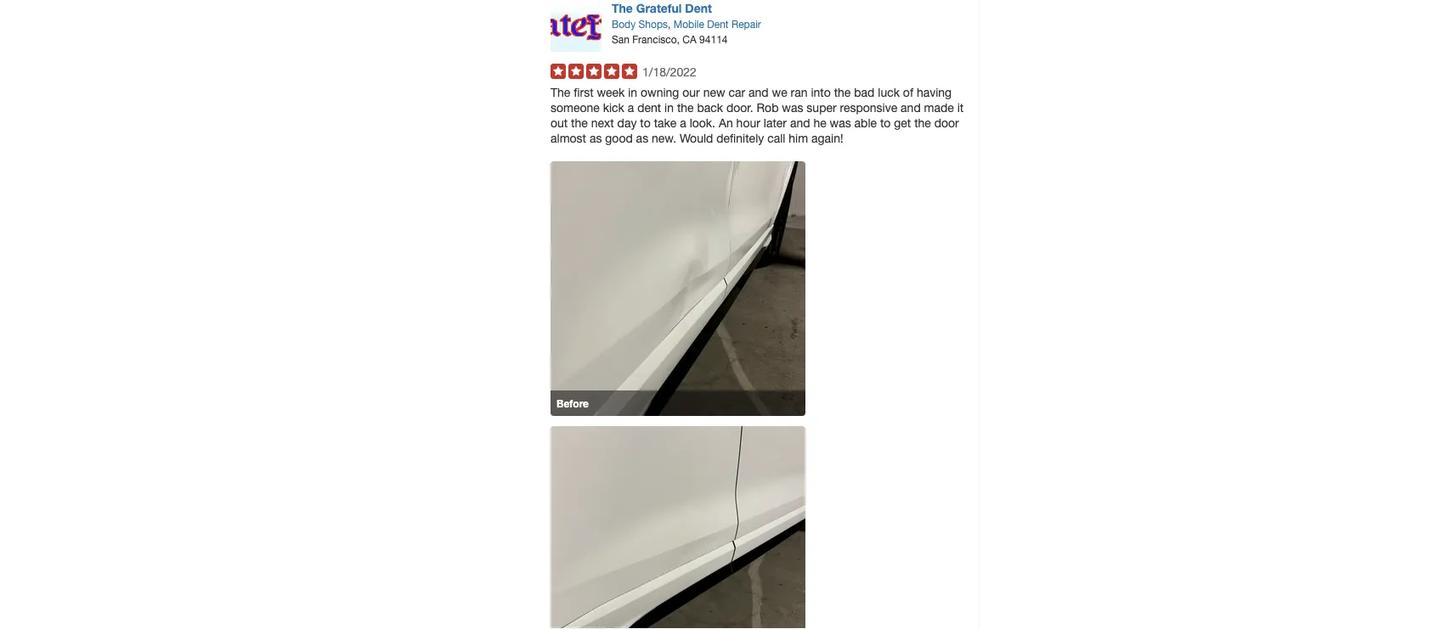 Task type: vqa. For each thing, say whether or not it's contained in the screenshot.
the first
yes



Task type: locate. For each thing, give the bounding box(es) containing it.
1 vertical spatial the
[[551, 86, 571, 100]]

door.
[[727, 101, 754, 115]]

call
[[768, 131, 786, 145]]

the
[[612, 1, 633, 15], [551, 86, 571, 100]]

1 horizontal spatial in
[[665, 101, 674, 115]]

0 horizontal spatial the
[[551, 86, 571, 100]]

a right take
[[680, 116, 687, 130]]

1 horizontal spatial a
[[680, 116, 687, 130]]

car
[[729, 86, 746, 100]]

owning
[[641, 86, 679, 100]]

new
[[703, 86, 726, 100]]

1 horizontal spatial as
[[636, 131, 649, 145]]

door
[[935, 116, 959, 130]]

the down someone
[[571, 116, 588, 130]]

take
[[654, 116, 677, 130]]

and up him
[[790, 116, 810, 130]]

the
[[834, 86, 851, 100], [677, 101, 694, 115], [571, 116, 588, 130], [915, 116, 931, 130]]

a
[[628, 101, 634, 115], [680, 116, 687, 130]]

to
[[640, 116, 651, 130], [881, 116, 891, 130]]

again!
[[812, 131, 844, 145]]

almost
[[551, 131, 587, 145]]

able
[[855, 116, 877, 130]]

0 horizontal spatial was
[[782, 101, 804, 115]]

1 vertical spatial in
[[665, 101, 674, 115]]

dent up 94114 on the top of page
[[707, 18, 729, 30]]

photo of the grateful dent - san francisco, ca, united states. before image
[[551, 162, 806, 417]]

as down 'day' on the left of the page
[[636, 131, 649, 145]]

first
[[574, 86, 594, 100]]

shops
[[639, 18, 668, 30]]

1 horizontal spatial the
[[612, 1, 633, 15]]

1 as from the left
[[590, 131, 602, 145]]

someone
[[551, 101, 600, 115]]

the up someone
[[551, 86, 571, 100]]

later
[[764, 116, 787, 130]]

definitely
[[717, 131, 764, 145]]

0 horizontal spatial to
[[640, 116, 651, 130]]

0 vertical spatial the
[[612, 1, 633, 15]]

the inside the first week in owning our new car and we ran into the bad luck of having someone kick a dent in the back door. rob was super responsive and made it out the next day to take a look. an hour later and he was able to get the door almost as good as new. would definitely call him again!
[[551, 86, 571, 100]]

as down next
[[590, 131, 602, 145]]

0 horizontal spatial in
[[628, 86, 638, 100]]

dent up mobile
[[685, 1, 712, 15]]

body shops link
[[612, 18, 668, 30]]

the inside the grateful dent body shops , mobile dent repair san francisco, ca 94114
[[612, 1, 633, 15]]

was up again!
[[830, 116, 851, 130]]

hour
[[737, 116, 761, 130]]

in
[[628, 86, 638, 100], [665, 101, 674, 115]]

new.
[[652, 131, 677, 145]]

1 horizontal spatial to
[[881, 116, 891, 130]]

and down of
[[901, 101, 921, 115]]

was
[[782, 101, 804, 115], [830, 116, 851, 130]]

kick
[[603, 101, 625, 115]]

and
[[749, 86, 769, 100], [901, 101, 921, 115], [790, 116, 810, 130]]

as
[[590, 131, 602, 145], [636, 131, 649, 145]]

1 horizontal spatial was
[[830, 116, 851, 130]]

2 vertical spatial and
[[790, 116, 810, 130]]

2 horizontal spatial and
[[901, 101, 921, 115]]

0 horizontal spatial a
[[628, 101, 634, 115]]

5.0 star rating image
[[551, 64, 637, 79]]

ran
[[791, 86, 808, 100]]

week
[[597, 86, 625, 100]]

0 horizontal spatial and
[[749, 86, 769, 100]]

in up take
[[665, 101, 674, 115]]

the for the grateful dent body shops , mobile dent repair san francisco, ca 94114
[[612, 1, 633, 15]]

into
[[811, 86, 831, 100]]

the up body
[[612, 1, 633, 15]]

mobile
[[674, 18, 705, 30]]

the grateful dent image
[[551, 1, 602, 52]]

0 horizontal spatial as
[[590, 131, 602, 145]]

1 to from the left
[[640, 116, 651, 130]]

super
[[807, 101, 837, 115]]

a up 'day' on the left of the page
[[628, 101, 634, 115]]

the down our
[[677, 101, 694, 115]]

to down dent
[[640, 116, 651, 130]]

dent
[[685, 1, 712, 15], [707, 18, 729, 30]]

0 vertical spatial in
[[628, 86, 638, 100]]

francisco,
[[633, 33, 680, 45]]

and up rob
[[749, 86, 769, 100]]

in right week
[[628, 86, 638, 100]]

to left get
[[881, 116, 891, 130]]

of
[[903, 86, 914, 100]]

1 vertical spatial and
[[901, 101, 921, 115]]

was down ran
[[782, 101, 804, 115]]



Task type: describe. For each thing, give the bounding box(es) containing it.
our
[[683, 86, 700, 100]]

the right get
[[915, 116, 931, 130]]

made
[[924, 101, 954, 115]]

day
[[618, 116, 637, 130]]

responsive
[[840, 101, 898, 115]]

1 horizontal spatial and
[[790, 116, 810, 130]]

he
[[814, 116, 827, 130]]

an
[[719, 116, 733, 130]]

2 to from the left
[[881, 116, 891, 130]]

1 vertical spatial dent
[[707, 18, 729, 30]]

ca
[[683, 33, 697, 45]]

0 vertical spatial a
[[628, 101, 634, 115]]

1 vertical spatial was
[[830, 116, 851, 130]]

get
[[894, 116, 911, 130]]

94114
[[700, 33, 728, 45]]

out
[[551, 116, 568, 130]]

before
[[557, 398, 589, 410]]

the grateful dent link
[[612, 1, 712, 15]]

0 vertical spatial was
[[782, 101, 804, 115]]

would
[[680, 131, 713, 145]]

the first week in owning our new car and we ran into the bad luck of having someone kick a dent in the back door. rob was super responsive and made it out the next day to take a look. an hour later and he was able to get the door almost as good as new. would definitely call him again!
[[551, 86, 964, 145]]

,
[[668, 18, 671, 30]]

look.
[[690, 116, 716, 130]]

the right into
[[834, 86, 851, 100]]

back
[[697, 101, 723, 115]]

body
[[612, 18, 636, 30]]

repair
[[732, 18, 761, 30]]

the grateful dent body shops , mobile dent repair san francisco, ca 94114
[[612, 1, 761, 45]]

2 as from the left
[[636, 131, 649, 145]]

1/18/2022
[[643, 65, 697, 79]]

grateful
[[636, 1, 682, 15]]

the for the first week in owning our new car and we ran into the bad luck of having someone kick a dent in the back door. rob was super responsive and made it out the next day to take a look. an hour later and he was able to get the door almost as good as new. would definitely call him again!
[[551, 86, 571, 100]]

mobile dent repair link
[[674, 18, 761, 30]]

san
[[612, 33, 630, 45]]

luck
[[878, 86, 900, 100]]

him
[[789, 131, 808, 145]]

good
[[605, 131, 633, 145]]

dent
[[638, 101, 661, 115]]

0 vertical spatial dent
[[685, 1, 712, 15]]

photo of the grateful dent - san francisco, ca, united states. after rob's help image
[[551, 427, 806, 630]]

rob
[[757, 101, 779, 115]]

bad
[[854, 86, 875, 100]]

next
[[591, 116, 614, 130]]

1 vertical spatial a
[[680, 116, 687, 130]]

we
[[772, 86, 788, 100]]

0 vertical spatial and
[[749, 86, 769, 100]]

it
[[958, 101, 964, 115]]

having
[[917, 86, 952, 100]]



